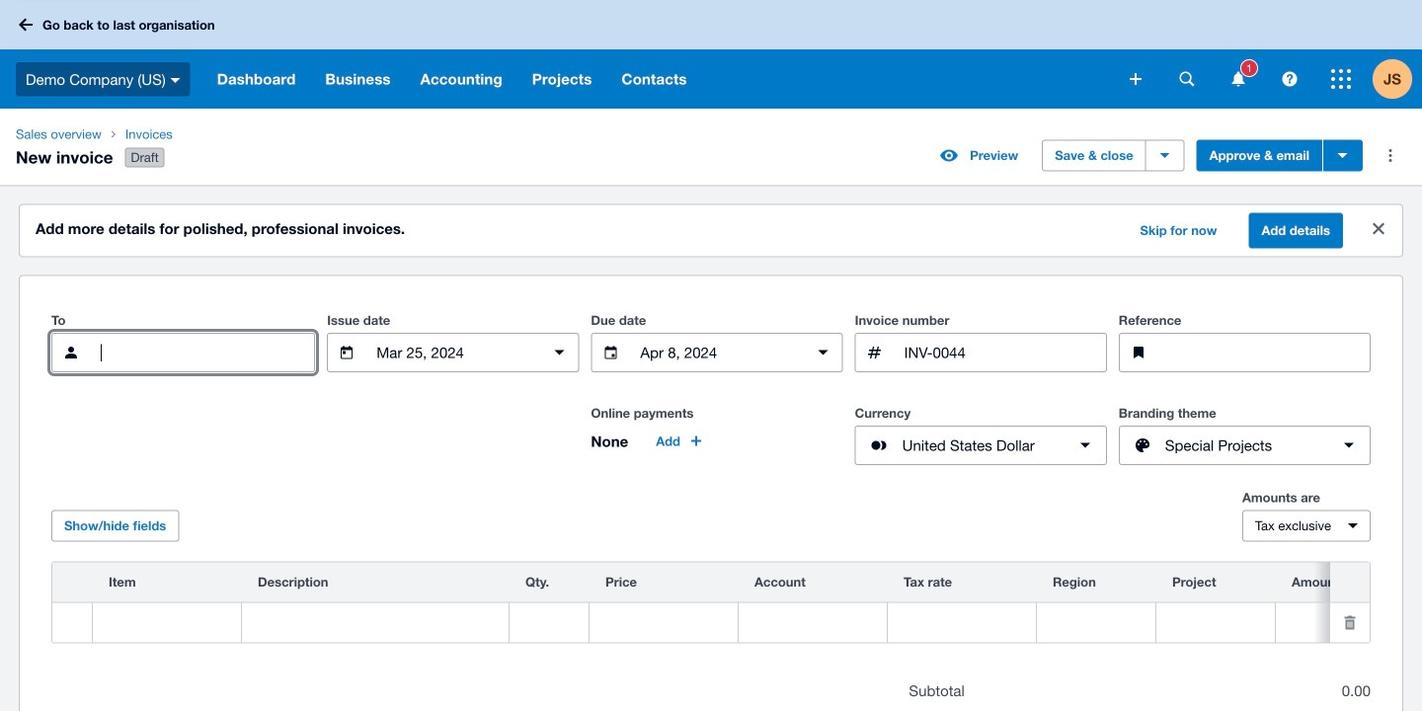 Task type: vqa. For each thing, say whether or not it's contained in the screenshot.
UNITED
no



Task type: locate. For each thing, give the bounding box(es) containing it.
contact element
[[51, 333, 315, 373]]

svg image
[[1332, 69, 1352, 89], [1130, 73, 1142, 85], [171, 78, 181, 83]]

0 horizontal spatial svg image
[[171, 78, 181, 83]]

invoice line item list element
[[51, 562, 1423, 644]]

0 horizontal spatial more date options image
[[540, 333, 579, 373]]

2 more date options image from the left
[[804, 333, 843, 373]]

None text field
[[99, 334, 314, 372], [903, 334, 1107, 372], [242, 604, 509, 642], [99, 334, 314, 372], [903, 334, 1107, 372], [242, 604, 509, 642]]

1 more date options image from the left
[[540, 333, 579, 373]]

more date options image
[[540, 333, 579, 373], [804, 333, 843, 373]]

banner
[[0, 0, 1423, 109]]

1 horizontal spatial more date options image
[[804, 333, 843, 373]]

None field
[[93, 604, 241, 642], [510, 604, 589, 642], [590, 604, 738, 642], [1277, 604, 1423, 642], [93, 604, 241, 642], [510, 604, 589, 642], [590, 604, 738, 642], [1277, 604, 1423, 642]]

None text field
[[375, 334, 532, 372], [639, 334, 796, 372], [1167, 334, 1371, 372], [375, 334, 532, 372], [639, 334, 796, 372], [1167, 334, 1371, 372]]

more invoice options image
[[1372, 136, 1411, 176]]

svg image
[[19, 18, 33, 31], [1180, 72, 1195, 86], [1233, 72, 1246, 86], [1283, 72, 1298, 86]]

2 horizontal spatial svg image
[[1332, 69, 1352, 89]]



Task type: describe. For each thing, give the bounding box(es) containing it.
remove image
[[1331, 603, 1371, 643]]

more line item options element
[[1331, 563, 1371, 602]]

invoice number element
[[855, 333, 1108, 373]]

1 horizontal spatial svg image
[[1130, 73, 1142, 85]]



